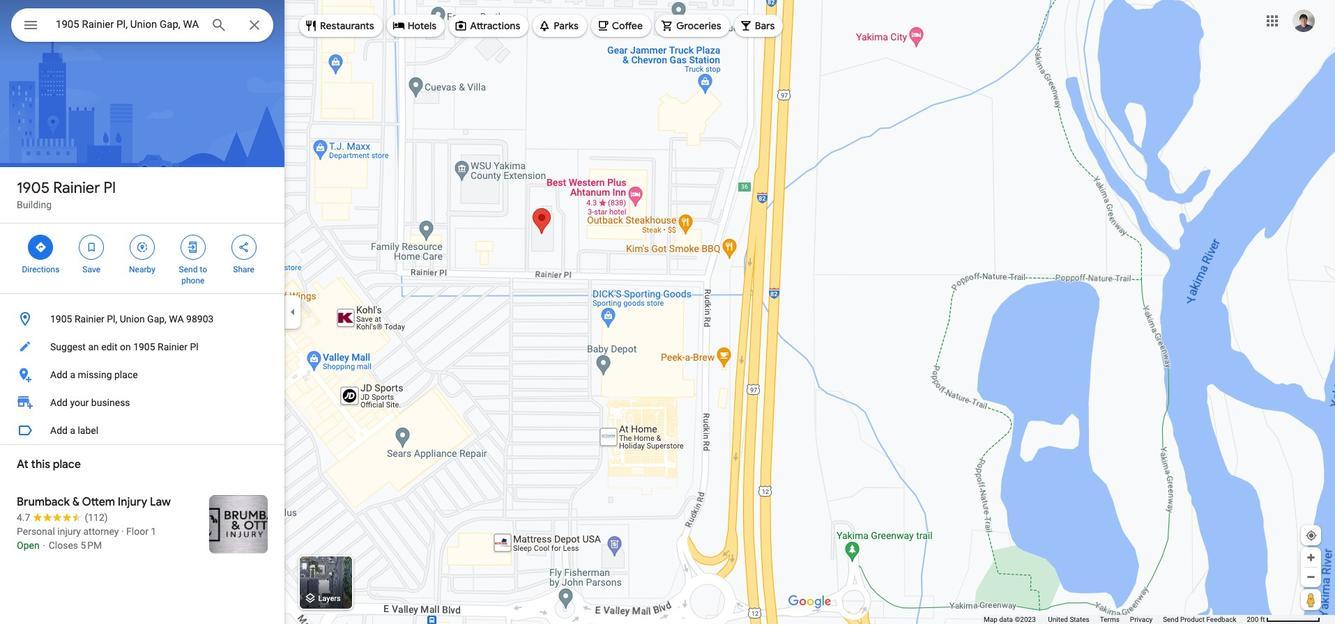 Task type: describe. For each thing, give the bounding box(es) containing it.
building
[[17, 199, 52, 211]]


[[22, 15, 39, 35]]

1905 Rainier Pl, Union Gap, WA 98903 field
[[11, 8, 273, 42]]

united states button
[[1048, 616, 1090, 625]]

edit
[[101, 342, 117, 353]]

at this place
[[17, 458, 81, 472]]

groceries
[[676, 20, 721, 32]]

place inside button
[[114, 370, 138, 381]]

privacy button
[[1130, 616, 1153, 625]]

2 vertical spatial 1905
[[133, 342, 155, 353]]


[[34, 240, 47, 255]]

to
[[200, 265, 207, 275]]

©2023
[[1015, 616, 1036, 624]]

200 ft button
[[1247, 616, 1321, 624]]

add a label button
[[0, 417, 284, 445]]

4.7
[[17, 512, 30, 524]]

1905 rainier pl, union gap, wa 98903
[[50, 314, 214, 325]]

restaurants button
[[299, 9, 383, 43]]

data
[[999, 616, 1013, 624]]

nearby
[[129, 265, 155, 275]]

business
[[91, 397, 130, 409]]

layers
[[318, 595, 341, 604]]

zoom in image
[[1306, 553, 1316, 563]]

rainier for pl
[[53, 178, 100, 198]]

feedback
[[1207, 616, 1237, 624]]

show street view coverage image
[[1301, 590, 1321, 611]]


[[237, 240, 250, 255]]

add for add a label
[[50, 425, 68, 436]]

privacy
[[1130, 616, 1153, 624]]

save
[[83, 265, 100, 275]]

show your location image
[[1305, 530, 1318, 542]]

phone
[[181, 276, 205, 286]]

bars button
[[734, 9, 783, 43]]

suggest
[[50, 342, 86, 353]]

1905 for pl,
[[50, 314, 72, 325]]

share
[[233, 265, 254, 275]]

⋅
[[42, 540, 46, 552]]

map
[[984, 616, 998, 624]]

zoom out image
[[1306, 572, 1316, 583]]

98903
[[186, 314, 214, 325]]

an
[[88, 342, 99, 353]]

4.7 stars 112 reviews image
[[17, 511, 108, 525]]

floor
[[126, 526, 148, 538]]

bars
[[755, 20, 775, 32]]

add a missing place
[[50, 370, 138, 381]]


[[187, 240, 199, 255]]

1905 rainier pl main content
[[0, 0, 284, 625]]

union
[[120, 314, 145, 325]]

send product feedback button
[[1163, 616, 1237, 625]]

law
[[150, 496, 171, 510]]

united
[[1048, 616, 1068, 624]]

ottem
[[82, 496, 115, 510]]

add for add your business
[[50, 397, 68, 409]]

injury
[[57, 526, 81, 538]]

send to phone
[[179, 265, 207, 286]]

send product feedback
[[1163, 616, 1237, 624]]

actions for 1905 rainier pl region
[[0, 224, 284, 294]]

brumback
[[17, 496, 70, 510]]

your
[[70, 397, 89, 409]]

injury
[[118, 496, 147, 510]]

attorney
[[83, 526, 119, 538]]

brumback & ottem injury law
[[17, 496, 171, 510]]

terms button
[[1100, 616, 1120, 625]]

collapse side panel image
[[285, 305, 301, 320]]

add for add a missing place
[[50, 370, 68, 381]]

gap,
[[147, 314, 167, 325]]

google maps element
[[0, 0, 1335, 625]]

a for label
[[70, 425, 75, 436]]



Task type: vqa. For each thing, say whether or not it's contained in the screenshot.
1905 to the right
yes



Task type: locate. For each thing, give the bounding box(es) containing it.
add your business
[[50, 397, 130, 409]]

1905 right on
[[133, 342, 155, 353]]

2 add from the top
[[50, 397, 68, 409]]

personal injury attorney · floor 1 open ⋅ closes 5 pm
[[17, 526, 156, 552]]

pl inside 1905 rainier pl building
[[104, 178, 116, 198]]

None field
[[56, 16, 199, 33]]

1905 rainier pl building
[[17, 178, 116, 211]]

product
[[1180, 616, 1205, 624]]

1905 up suggest
[[50, 314, 72, 325]]

1905
[[17, 178, 50, 198], [50, 314, 72, 325], [133, 342, 155, 353]]

google account: nolan park  
(nolan.park@adept.ai) image
[[1293, 9, 1315, 32]]

0 horizontal spatial place
[[53, 458, 81, 472]]

rainier down wa
[[158, 342, 188, 353]]

0 vertical spatial a
[[70, 370, 75, 381]]

groceries button
[[655, 9, 730, 43]]

restaurants
[[320, 20, 374, 32]]

add
[[50, 370, 68, 381], [50, 397, 68, 409], [50, 425, 68, 436]]

add a label
[[50, 425, 98, 436]]

3 add from the top
[[50, 425, 68, 436]]

add a missing place button
[[0, 361, 284, 389]]

coffee button
[[591, 9, 651, 43]]

a inside button
[[70, 425, 75, 436]]

closes
[[49, 540, 78, 552]]

footer inside google maps element
[[984, 616, 1247, 625]]

200 ft
[[1247, 616, 1265, 624]]

on
[[120, 342, 131, 353]]

1 vertical spatial a
[[70, 425, 75, 436]]

1 a from the top
[[70, 370, 75, 381]]

200
[[1247, 616, 1259, 624]]

1905 up building at top
[[17, 178, 50, 198]]

footer
[[984, 616, 1247, 625]]


[[85, 240, 98, 255]]

a left "missing"
[[70, 370, 75, 381]]

2 horizontal spatial 1905
[[133, 342, 155, 353]]

0 horizontal spatial send
[[179, 265, 198, 275]]

1 add from the top
[[50, 370, 68, 381]]

place down on
[[114, 370, 138, 381]]

pl,
[[107, 314, 117, 325]]

1 horizontal spatial send
[[1163, 616, 1179, 624]]

1 horizontal spatial place
[[114, 370, 138, 381]]

wa
[[169, 314, 184, 325]]

add left label
[[50, 425, 68, 436]]

send
[[179, 265, 198, 275], [1163, 616, 1179, 624]]

0 vertical spatial pl
[[104, 178, 116, 198]]

rainier left pl,
[[75, 314, 104, 325]]

0 vertical spatial rainier
[[53, 178, 100, 198]]

states
[[1070, 616, 1090, 624]]

add down suggest
[[50, 370, 68, 381]]

place right this
[[53, 458, 81, 472]]

&
[[72, 496, 80, 510]]

suggest an edit on 1905 rainier pl
[[50, 342, 198, 353]]

(112)
[[85, 512, 108, 524]]

add left your
[[50, 397, 68, 409]]

send for send product feedback
[[1163, 616, 1179, 624]]

0 vertical spatial 1905
[[17, 178, 50, 198]]

attractions
[[470, 20, 520, 32]]

rainier for pl,
[[75, 314, 104, 325]]

ft
[[1260, 616, 1265, 624]]

0 horizontal spatial pl
[[104, 178, 116, 198]]

0 vertical spatial place
[[114, 370, 138, 381]]

·
[[121, 526, 124, 538]]

2 a from the top
[[70, 425, 75, 436]]

1 vertical spatial send
[[1163, 616, 1179, 624]]


[[136, 240, 149, 255]]

send inside button
[[1163, 616, 1179, 624]]

2 vertical spatial rainier
[[158, 342, 188, 353]]

send left product
[[1163, 616, 1179, 624]]

pl
[[104, 178, 116, 198], [190, 342, 198, 353]]

1
[[151, 526, 156, 538]]

rainier inside 1905 rainier pl building
[[53, 178, 100, 198]]

add inside button
[[50, 370, 68, 381]]

a inside button
[[70, 370, 75, 381]]

place
[[114, 370, 138, 381], [53, 458, 81, 472]]

personal
[[17, 526, 55, 538]]

send up phone
[[179, 265, 198, 275]]

open
[[17, 540, 39, 552]]

0 vertical spatial send
[[179, 265, 198, 275]]

footer containing map data ©2023
[[984, 616, 1247, 625]]

2 vertical spatial add
[[50, 425, 68, 436]]

suggest an edit on 1905 rainier pl button
[[0, 333, 284, 361]]

rainier
[[53, 178, 100, 198], [75, 314, 104, 325], [158, 342, 188, 353]]

a for missing
[[70, 370, 75, 381]]

attractions button
[[449, 9, 529, 43]]

a
[[70, 370, 75, 381], [70, 425, 75, 436]]

parks
[[554, 20, 579, 32]]

0 vertical spatial add
[[50, 370, 68, 381]]

1 horizontal spatial 1905
[[50, 314, 72, 325]]

rainier up 
[[53, 178, 100, 198]]

terms
[[1100, 616, 1120, 624]]

1 vertical spatial add
[[50, 397, 68, 409]]

1 vertical spatial pl
[[190, 342, 198, 353]]

pl inside suggest an edit on 1905 rainier pl button
[[190, 342, 198, 353]]

map data ©2023
[[984, 616, 1038, 624]]

a left label
[[70, 425, 75, 436]]

missing
[[78, 370, 112, 381]]

1 horizontal spatial pl
[[190, 342, 198, 353]]

1 vertical spatial 1905
[[50, 314, 72, 325]]

none field inside 1905 rainier pl, union gap, wa 98903 field
[[56, 16, 199, 33]]

this
[[31, 458, 50, 472]]

1 vertical spatial place
[[53, 458, 81, 472]]

parks button
[[533, 9, 587, 43]]

send inside send to phone
[[179, 265, 198, 275]]

label
[[78, 425, 98, 436]]

1 vertical spatial rainier
[[75, 314, 104, 325]]

directions
[[22, 265, 59, 275]]

united states
[[1048, 616, 1090, 624]]

1905 rainier pl, union gap, wa 98903 button
[[0, 305, 284, 333]]

0 horizontal spatial 1905
[[17, 178, 50, 198]]

1905 for pl
[[17, 178, 50, 198]]

hotels
[[408, 20, 437, 32]]

1905 inside 1905 rainier pl building
[[17, 178, 50, 198]]

add your business link
[[0, 389, 284, 417]]

hotels button
[[387, 9, 445, 43]]

5 pm
[[81, 540, 102, 552]]

coffee
[[612, 20, 643, 32]]

 search field
[[11, 8, 273, 45]]

at
[[17, 458, 28, 472]]

add inside button
[[50, 425, 68, 436]]

send for send to phone
[[179, 265, 198, 275]]

 button
[[11, 8, 50, 45]]



